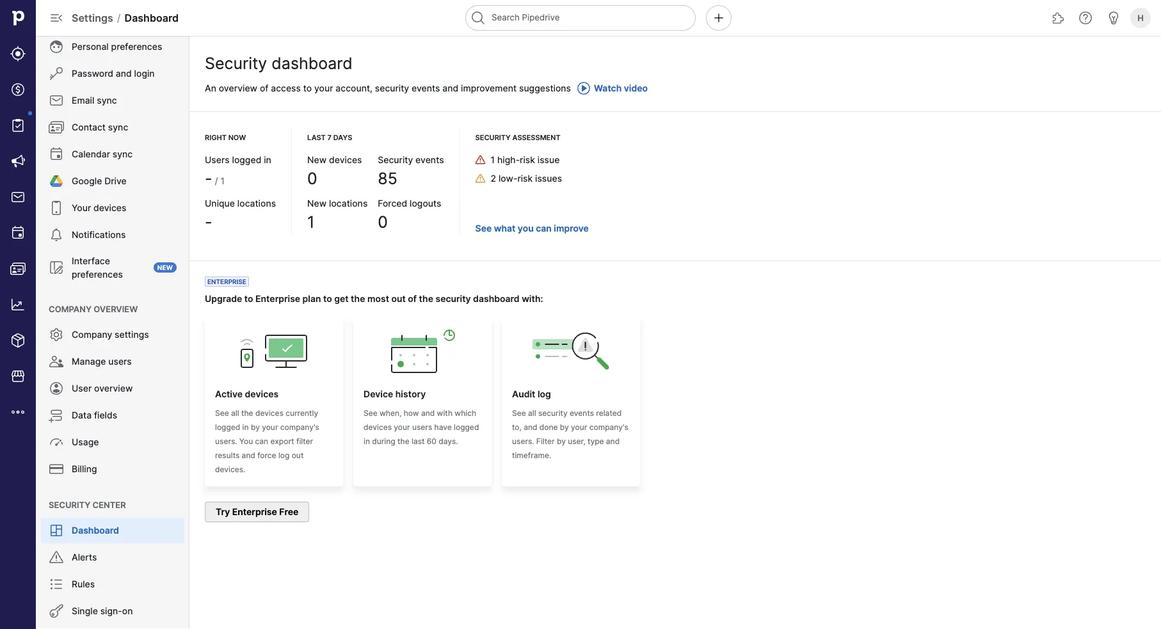 Task type: locate. For each thing, give the bounding box(es) containing it.
users up 'last'
[[412, 423, 432, 432]]

color undefined image for interface preferences
[[49, 260, 64, 275]]

and inside menu
[[116, 68, 132, 79]]

0 down last
[[307, 169, 317, 188]]

your inside see all security events related to, and done by your company's users. filter by user, type and timeframe.
[[571, 423, 587, 432]]

0 horizontal spatial security
[[375, 83, 409, 94]]

2 users. from the left
[[512, 437, 534, 446]]

2 low-risk issues
[[491, 173, 562, 184]]

in up you
[[242, 423, 249, 432]]

days
[[333, 133, 352, 142]]

devices right active
[[245, 389, 279, 399]]

users. down to,
[[512, 437, 534, 446]]

0 horizontal spatial in
[[242, 423, 249, 432]]

password and login
[[72, 68, 155, 79]]

products image
[[10, 333, 26, 348]]

2 horizontal spatial security
[[538, 408, 568, 418]]

0 horizontal spatial all
[[231, 408, 239, 418]]

0 horizontal spatial 0
[[307, 169, 317, 188]]

1 vertical spatial 1
[[220, 176, 225, 187]]

fields
[[94, 410, 117, 421]]

password and login link
[[41, 61, 184, 86]]

0 vertical spatial new
[[307, 154, 327, 165]]

color undefined image left alerts
[[49, 550, 64, 565]]

the inside see all the devices currently logged in by your company's users. you can export filter results and force log out devices.
[[241, 408, 253, 418]]

color undefined image left the password
[[49, 66, 64, 81]]

0 horizontal spatial of
[[260, 83, 269, 94]]

access
[[271, 83, 301, 94]]

locations for 0
[[329, 198, 368, 209]]

improvement
[[461, 83, 517, 94]]

users up user overview link
[[108, 356, 132, 367]]

1 inside users logged in - / 1
[[220, 176, 225, 187]]

of left the access
[[260, 83, 269, 94]]

2 horizontal spatial to
[[323, 293, 332, 304]]

overview up data fields 'link'
[[94, 383, 133, 394]]

1 horizontal spatial company's
[[589, 423, 629, 432]]

sales assistant image
[[1106, 10, 1122, 26]]

risk up 2 low-risk issues
[[520, 154, 535, 165]]

1 horizontal spatial log
[[538, 389, 551, 399]]

sign-
[[100, 606, 122, 617]]

color undefined image inside company settings link
[[49, 327, 64, 343]]

0 vertical spatial -
[[205, 169, 212, 188]]

1 vertical spatial dashboard
[[72, 525, 119, 536]]

events left 'related' at the bottom right of the page
[[570, 408, 594, 418]]

by left "user,"
[[557, 437, 566, 446]]

new for 0
[[307, 154, 327, 165]]

0
[[307, 169, 317, 188], [378, 213, 388, 232]]

low-
[[499, 173, 518, 184]]

to right the access
[[303, 83, 312, 94]]

0 vertical spatial /
[[117, 12, 121, 24]]

in right the users in the top of the page
[[264, 154, 271, 165]]

your
[[314, 83, 333, 94], [262, 423, 278, 432], [394, 423, 410, 432], [571, 423, 587, 432]]

1 all from the left
[[231, 408, 239, 418]]

10 color undefined image from the top
[[49, 577, 64, 592]]

watch video link
[[576, 81, 648, 96]]

password
[[72, 68, 113, 79]]

devices down days
[[329, 154, 362, 165]]

dashboard
[[272, 54, 353, 73], [473, 293, 520, 304]]

see inside see all the devices currently logged in by your company's users. you can export filter results and force log out devices.
[[215, 408, 229, 418]]

events up logouts
[[416, 154, 444, 165]]

login
[[134, 68, 155, 79]]

see for see when, how and with which devices your users have logged in during the last 60 days.
[[364, 408, 378, 418]]

see for see all the devices currently logged in by your company's users. you can export filter results and force log out devices.
[[215, 408, 229, 418]]

security up 85
[[378, 154, 413, 165]]

color undefined image left manage
[[49, 354, 64, 369]]

1 users. from the left
[[215, 437, 237, 446]]

risk for low-
[[518, 173, 533, 184]]

log inside see all the devices currently logged in by your company's users. you can export filter results and force log out devices.
[[278, 451, 290, 460]]

home image
[[8, 8, 28, 28]]

0 horizontal spatial locations
[[237, 198, 276, 209]]

2 vertical spatial in
[[364, 437, 370, 446]]

- down the users in the top of the page
[[205, 169, 212, 188]]

settings
[[72, 12, 113, 24]]

0 inside forced logouts 0
[[378, 213, 388, 232]]

/ down the users in the top of the page
[[215, 176, 218, 187]]

company's
[[280, 423, 319, 432], [589, 423, 629, 432]]

11 color undefined image from the top
[[49, 604, 64, 619]]

enterprise right try on the bottom left of the page
[[232, 507, 277, 518]]

see down active
[[215, 408, 229, 418]]

0 vertical spatial risk
[[520, 154, 535, 165]]

0 vertical spatial sync
[[97, 95, 117, 106]]

0 vertical spatial security
[[375, 83, 409, 94]]

color undefined image for company settings
[[49, 327, 64, 343]]

preferences down 'interface'
[[72, 269, 123, 280]]

billing link
[[41, 456, 184, 482]]

company settings
[[72, 329, 149, 340]]

single sign-on
[[72, 606, 133, 617]]

the left 'last'
[[398, 437, 410, 446]]

security assessment
[[475, 133, 561, 142]]

h
[[1138, 13, 1144, 23]]

color undefined image inside email sync link
[[49, 93, 64, 108]]

color undefined image for google drive
[[49, 173, 64, 189]]

last 7 days
[[307, 133, 352, 142]]

1 horizontal spatial users.
[[512, 437, 534, 446]]

0 for forced logouts 0
[[378, 213, 388, 232]]

log down export
[[278, 451, 290, 460]]

by
[[251, 423, 260, 432], [560, 423, 569, 432], [557, 437, 566, 446]]

1 vertical spatial sync
[[108, 122, 128, 133]]

0 vertical spatial of
[[260, 83, 269, 94]]

locations for in
[[237, 198, 276, 209]]

security for security center
[[49, 500, 90, 510]]

out right most
[[391, 293, 406, 304]]

company for company overview
[[49, 304, 92, 314]]

1 horizontal spatial users
[[412, 423, 432, 432]]

0 vertical spatial 0
[[307, 169, 317, 188]]

1 vertical spatial in
[[242, 423, 249, 432]]

activities image
[[10, 225, 26, 241]]

company overview
[[49, 304, 138, 314]]

0 for new devices 0
[[307, 169, 317, 188]]

google drive
[[72, 176, 127, 187]]

color undefined image inside user overview link
[[49, 381, 64, 396]]

video
[[624, 83, 648, 94]]

overview
[[219, 83, 257, 94], [94, 304, 138, 314], [94, 383, 133, 394]]

security inside security events 85
[[378, 154, 413, 165]]

security center
[[49, 500, 126, 510]]

to for of
[[303, 83, 312, 94]]

get
[[334, 293, 349, 304]]

color undefined image inside personal preferences link
[[49, 39, 64, 54]]

1 vertical spatial /
[[215, 176, 218, 187]]

0 vertical spatial in
[[264, 154, 271, 165]]

0 vertical spatial dashboard
[[272, 54, 353, 73]]

in inside see all the devices currently logged in by your company's users. you can export filter results and force log out devices.
[[242, 423, 249, 432]]

single sign-on link
[[41, 599, 184, 624]]

billing
[[72, 464, 97, 475]]

0 horizontal spatial log
[[278, 451, 290, 460]]

color undefined image left usage
[[49, 435, 64, 450]]

color undefined image left contact
[[49, 120, 64, 135]]

devices up notifications link
[[93, 203, 126, 214]]

devices for active devices
[[245, 389, 279, 399]]

0 horizontal spatial dashboard
[[72, 525, 119, 536]]

dashboard up the personal preferences
[[125, 12, 179, 24]]

color undefined image
[[49, 39, 64, 54], [49, 93, 64, 108], [49, 120, 64, 135], [49, 260, 64, 275], [49, 354, 64, 369], [49, 381, 64, 396], [49, 408, 64, 423], [49, 435, 64, 450], [49, 462, 64, 477], [49, 577, 64, 592], [49, 604, 64, 619]]

1 - from the top
[[205, 169, 212, 188]]

1 horizontal spatial can
[[536, 223, 552, 234]]

1 horizontal spatial in
[[264, 154, 271, 165]]

1 horizontal spatial out
[[391, 293, 406, 304]]

watch
[[594, 83, 622, 94]]

1 vertical spatial -
[[205, 213, 212, 232]]

color undefined image left data
[[49, 408, 64, 423]]

by right done on the left
[[560, 423, 569, 432]]

sync for contact sync
[[108, 122, 128, 133]]

security for security events 85
[[378, 154, 413, 165]]

1 menu from the left
[[0, 0, 36, 629]]

company's down 'related' at the bottom right of the page
[[589, 423, 629, 432]]

1 vertical spatial dashboard
[[473, 293, 520, 304]]

color undefined image down security center
[[49, 523, 64, 538]]

and inside see all the devices currently logged in by your company's users. you can export filter results and force log out devices.
[[242, 451, 255, 460]]

company up company settings
[[49, 304, 92, 314]]

color undefined image inside usage link
[[49, 435, 64, 450]]

color undefined image for contact sync
[[49, 120, 64, 135]]

color undefined image inside data fields 'link'
[[49, 408, 64, 423]]

menu containing personal preferences
[[36, 0, 190, 629]]

filter
[[296, 437, 313, 446]]

overview for company
[[94, 304, 138, 314]]

events inside see all security events related to, and done by your company's users. filter by user, type and timeframe.
[[570, 408, 594, 418]]

locations down new devices 0
[[329, 198, 368, 209]]

0 horizontal spatial company's
[[280, 423, 319, 432]]

see for see what you can improve
[[475, 223, 492, 234]]

locations right "unique"
[[237, 198, 276, 209]]

color undefined image inside 'rules' link
[[49, 577, 64, 592]]

0 vertical spatial users
[[108, 356, 132, 367]]

color undefined image inside 'your devices' link
[[49, 200, 64, 216]]

see for see all security events related to, and done by your company's users. filter by user, type and timeframe.
[[512, 408, 526, 418]]

can
[[536, 223, 552, 234], [255, 437, 268, 446]]

by up you
[[251, 423, 260, 432]]

0 vertical spatial out
[[391, 293, 406, 304]]

users.
[[215, 437, 237, 446], [512, 437, 534, 446]]

1 horizontal spatial all
[[528, 408, 536, 418]]

new down last
[[307, 154, 327, 165]]

7 color undefined image from the top
[[49, 408, 64, 423]]

color undefined image inside single sign-on link
[[49, 604, 64, 619]]

preferences for interface
[[72, 269, 123, 280]]

0 horizontal spatial out
[[292, 451, 304, 460]]

risk down 1 high-risk issue
[[518, 173, 533, 184]]

personal preferences
[[72, 41, 162, 52]]

color undefined image inside password and login link
[[49, 66, 64, 81]]

can right you
[[536, 223, 552, 234]]

users inside manage users link
[[108, 356, 132, 367]]

all
[[231, 408, 239, 418], [528, 408, 536, 418]]

0 vertical spatial company
[[49, 304, 92, 314]]

timeframe.
[[512, 451, 552, 460]]

color undefined image left the google
[[49, 173, 64, 189]]

sync up drive
[[113, 149, 133, 160]]

0 vertical spatial events
[[412, 83, 440, 94]]

color undefined image inside notifications link
[[49, 227, 64, 243]]

all down active
[[231, 408, 239, 418]]

1 right "color negative" icon
[[491, 154, 495, 165]]

color undefined image for user overview
[[49, 381, 64, 396]]

security for security dashboard
[[205, 54, 267, 73]]

1 horizontal spatial to
[[303, 83, 312, 94]]

9 color undefined image from the top
[[49, 462, 64, 477]]

quick add image
[[711, 10, 727, 26]]

days.
[[439, 437, 458, 446]]

color undefined image left your
[[49, 200, 64, 216]]

0 horizontal spatial users.
[[215, 437, 237, 446]]

2 locations from the left
[[329, 198, 368, 209]]

see up to,
[[512, 408, 526, 418]]

1 down new devices 0
[[307, 213, 315, 232]]

0 vertical spatial can
[[536, 223, 552, 234]]

security up "color negative" icon
[[475, 133, 511, 142]]

all inside see all security events related to, and done by your company's users. filter by user, type and timeframe.
[[528, 408, 536, 418]]

in left during
[[364, 437, 370, 446]]

last
[[307, 133, 326, 142]]

5 color undefined image from the top
[[49, 354, 64, 369]]

color undefined image inside "calendar sync" link
[[49, 147, 64, 162]]

billing menu item
[[36, 456, 190, 482]]

company
[[49, 304, 92, 314], [72, 329, 112, 340]]

results
[[215, 451, 240, 460]]

menu
[[0, 0, 36, 629], [36, 0, 190, 629]]

color undefined image inside the alerts link
[[49, 550, 64, 565]]

see left when,
[[364, 408, 378, 418]]

sync for email sync
[[97, 95, 117, 106]]

right now
[[205, 133, 246, 142]]

2 vertical spatial 1
[[307, 213, 315, 232]]

6 color undefined image from the top
[[49, 381, 64, 396]]

color undefined image for single sign-on
[[49, 604, 64, 619]]

overview right an
[[219, 83, 257, 94]]

enterprise
[[255, 293, 300, 304], [232, 507, 277, 518]]

locations inside unique locations -
[[237, 198, 276, 209]]

devices.
[[215, 465, 245, 474]]

see all the devices currently logged in by your company's users. you can export filter results and force log out devices.
[[215, 408, 319, 474]]

events left improvement
[[412, 83, 440, 94]]

users inside "see when, how and with which devices your users have logged in during the last 60 days."
[[412, 423, 432, 432]]

sync up "calendar sync" link
[[108, 122, 128, 133]]

users. up results
[[215, 437, 237, 446]]

campaigns image
[[10, 154, 26, 169]]

1 horizontal spatial 0
[[378, 213, 388, 232]]

color undefined image inside billing link
[[49, 462, 64, 477]]

out down filter
[[292, 451, 304, 460]]

1 locations from the left
[[237, 198, 276, 209]]

color undefined image
[[49, 66, 64, 81], [10, 118, 26, 133], [49, 147, 64, 162], [49, 173, 64, 189], [49, 200, 64, 216], [49, 227, 64, 243], [49, 327, 64, 343], [49, 523, 64, 538], [49, 550, 64, 565]]

to right upgrade
[[244, 293, 253, 304]]

color undefined image for data fields
[[49, 408, 64, 423]]

sync right email
[[97, 95, 117, 106]]

devices inside new devices 0
[[329, 154, 362, 165]]

all for active
[[231, 408, 239, 418]]

color undefined image for manage users
[[49, 354, 64, 369]]

2 vertical spatial events
[[570, 408, 594, 418]]

color negative image
[[475, 155, 486, 165]]

1 company's from the left
[[280, 423, 319, 432]]

new inside 'new locations 1'
[[307, 198, 327, 209]]

0 horizontal spatial can
[[255, 437, 268, 446]]

0 vertical spatial overview
[[219, 83, 257, 94]]

events inside security events 85
[[416, 154, 444, 165]]

to left get
[[323, 293, 332, 304]]

marketplace image
[[10, 369, 26, 384]]

security up an
[[205, 54, 267, 73]]

devices inside "see when, how and with which devices your users have logged in during the last 60 days."
[[364, 423, 392, 432]]

8 color undefined image from the top
[[49, 435, 64, 450]]

1 horizontal spatial security
[[436, 293, 471, 304]]

color undefined image for notifications
[[49, 227, 64, 243]]

you
[[239, 437, 253, 446]]

color undefined image left rules
[[49, 577, 64, 592]]

1 vertical spatial can
[[255, 437, 268, 446]]

devices for your devices
[[93, 203, 126, 214]]

1 horizontal spatial locations
[[329, 198, 368, 209]]

1 vertical spatial overview
[[94, 304, 138, 314]]

all inside see all the devices currently logged in by your company's users. you can export filter results and force log out devices.
[[231, 408, 239, 418]]

logged up you
[[215, 423, 240, 432]]

color undefined image inside manage users link
[[49, 354, 64, 369]]

2 vertical spatial security
[[538, 408, 568, 418]]

to,
[[512, 423, 522, 432]]

0 horizontal spatial users
[[108, 356, 132, 367]]

color undefined image down deals "image"
[[10, 118, 26, 133]]

devices inside see all the devices currently logged in by your company's users. you can export filter results and force log out devices.
[[255, 408, 284, 418]]

- down "unique"
[[205, 213, 212, 232]]

rules link
[[41, 572, 184, 597]]

see what you can improve
[[475, 223, 589, 234]]

in
[[264, 154, 271, 165], [242, 423, 249, 432], [364, 437, 370, 446]]

color undefined image for usage
[[49, 435, 64, 450]]

2 menu from the left
[[36, 0, 190, 629]]

0 vertical spatial preferences
[[111, 41, 162, 52]]

color undefined image left email
[[49, 93, 64, 108]]

and inside "see when, how and with which devices your users have logged in during the last 60 days."
[[421, 408, 435, 418]]

all down audit log
[[528, 408, 536, 418]]

color undefined image for calendar sync
[[49, 147, 64, 162]]

color undefined image for your devices
[[49, 200, 64, 216]]

2 vertical spatial sync
[[113, 149, 133, 160]]

2 all from the left
[[528, 408, 536, 418]]

rules
[[72, 579, 95, 590]]

security inside see all security events related to, and done by your company's users. filter by user, type and timeframe.
[[538, 408, 568, 418]]

1 vertical spatial events
[[416, 154, 444, 165]]

color undefined image left user
[[49, 381, 64, 396]]

1 vertical spatial new
[[307, 198, 327, 209]]

new down new devices 0
[[307, 198, 327, 209]]

0 inside new devices 0
[[307, 169, 317, 188]]

devices
[[329, 154, 362, 165], [93, 203, 126, 214], [245, 389, 279, 399], [255, 408, 284, 418], [364, 423, 392, 432]]

in inside users logged in - / 1
[[264, 154, 271, 165]]

/
[[117, 12, 121, 24], [215, 176, 218, 187]]

1 high-risk issue
[[491, 154, 560, 165]]

color undefined image left 'interface'
[[49, 260, 64, 275]]

dashboard left with:
[[473, 293, 520, 304]]

3 color undefined image from the top
[[49, 120, 64, 135]]

to for enterprise
[[323, 293, 332, 304]]

right
[[205, 133, 227, 142]]

preferences up login on the left of page
[[111, 41, 162, 52]]

1 vertical spatial out
[[292, 451, 304, 460]]

1 color undefined image from the top
[[49, 39, 64, 54]]

color undefined image for dashboard
[[49, 523, 64, 538]]

logged down now
[[232, 154, 261, 165]]

color undefined image inside dashboard link
[[49, 523, 64, 538]]

dashboard down security center
[[72, 525, 119, 536]]

0 vertical spatial 1
[[491, 154, 495, 165]]

google drive link
[[41, 168, 184, 194]]

new locations 1
[[307, 198, 368, 232]]

2 company's from the left
[[589, 423, 629, 432]]

new for 1
[[307, 198, 327, 209]]

1 vertical spatial 0
[[378, 213, 388, 232]]

dashboard inside dashboard link
[[72, 525, 119, 536]]

see inside "see when, how and with which devices your users have logged in during the last 60 days."
[[364, 408, 378, 418]]

users. inside see all security events related to, and done by your company's users. filter by user, type and timeframe.
[[512, 437, 534, 446]]

try enterprise free button
[[205, 502, 309, 522]]

1 vertical spatial preferences
[[72, 269, 123, 280]]

1 vertical spatial risk
[[518, 173, 533, 184]]

1 down the users in the top of the page
[[220, 176, 225, 187]]

see inside see all security events related to, and done by your company's users. filter by user, type and timeframe.
[[512, 408, 526, 418]]

quick help image
[[1078, 10, 1093, 26]]

1 horizontal spatial of
[[408, 293, 417, 304]]

locations inside 'new locations 1'
[[329, 198, 368, 209]]

0 down the forced
[[378, 213, 388, 232]]

events
[[412, 83, 440, 94], [416, 154, 444, 165], [570, 408, 594, 418]]

4 color undefined image from the top
[[49, 260, 64, 275]]

1 vertical spatial users
[[412, 423, 432, 432]]

1 vertical spatial enterprise
[[232, 507, 277, 518]]

/ right settings
[[117, 12, 121, 24]]

and
[[116, 68, 132, 79], [443, 83, 459, 94], [421, 408, 435, 418], [524, 423, 537, 432], [606, 437, 620, 446], [242, 451, 255, 460]]

dashboard up the access
[[272, 54, 353, 73]]

color undefined image left calendar
[[49, 147, 64, 162]]

color undefined image inside google drive link
[[49, 173, 64, 189]]

logged inside see all the devices currently logged in by your company's users. you can export filter results and force log out devices.
[[215, 423, 240, 432]]

color undefined image inside contact sync link
[[49, 120, 64, 135]]

1 vertical spatial company
[[72, 329, 112, 340]]

company down company overview
[[72, 329, 112, 340]]

to
[[303, 83, 312, 94], [244, 293, 253, 304], [323, 293, 332, 304]]

1 horizontal spatial dashboard
[[125, 12, 179, 24]]

log right audit
[[538, 389, 551, 399]]

0 horizontal spatial 1
[[220, 176, 225, 187]]

2 vertical spatial overview
[[94, 383, 133, 394]]

security down the billing
[[49, 500, 90, 510]]

2 - from the top
[[205, 213, 212, 232]]

usage
[[72, 437, 99, 448]]

most
[[367, 293, 389, 304]]

export
[[270, 437, 294, 446]]

email
[[72, 95, 94, 106]]

devices up during
[[364, 423, 392, 432]]

and left login on the left of page
[[116, 68, 132, 79]]

an
[[205, 83, 216, 94]]

log
[[538, 389, 551, 399], [278, 451, 290, 460]]

devices down active devices
[[255, 408, 284, 418]]

new inside new devices 0
[[307, 154, 327, 165]]

new down notifications link
[[157, 264, 173, 271]]

plan
[[303, 293, 321, 304]]

1 horizontal spatial 1
[[307, 213, 315, 232]]

locations
[[237, 198, 276, 209], [329, 198, 368, 209]]

1 vertical spatial log
[[278, 451, 290, 460]]

overview for user
[[94, 383, 133, 394]]

logged
[[232, 154, 261, 165], [215, 423, 240, 432], [454, 423, 479, 432]]

overview up company settings link
[[94, 304, 138, 314]]

manage users
[[72, 356, 132, 367]]

can inside see all the devices currently logged in by your company's users. you can export filter results and force log out devices.
[[255, 437, 268, 446]]

filter
[[536, 437, 555, 446]]

users. inside see all the devices currently logged in by your company's users. you can export filter results and force log out devices.
[[215, 437, 237, 446]]

company for company settings
[[72, 329, 112, 340]]

color undefined image for password and login
[[49, 66, 64, 81]]

email sync link
[[41, 88, 184, 113]]

2 horizontal spatial in
[[364, 437, 370, 446]]

can up force
[[255, 437, 268, 446]]

2 color undefined image from the top
[[49, 93, 64, 108]]

color undefined image down "menu toggle" icon
[[49, 39, 64, 54]]

1 horizontal spatial /
[[215, 176, 218, 187]]

the down active devices
[[241, 408, 253, 418]]

an overview of access to your account, security events and improvement suggestions
[[205, 83, 571, 94]]

company's down currently
[[280, 423, 319, 432]]

logged down which at the bottom
[[454, 423, 479, 432]]

your down how
[[394, 423, 410, 432]]

color undefined image left single
[[49, 604, 64, 619]]

color active image
[[576, 81, 592, 96]]



Task type: vqa. For each thing, say whether or not it's contained in the screenshot.
the leftmost Left
no



Task type: describe. For each thing, give the bounding box(es) containing it.
see all security events related to, and done by your company's users. filter by user, type and timeframe.
[[512, 408, 629, 460]]

the right most
[[419, 293, 433, 304]]

the inside "see when, how and with which devices your users have logged in during the last 60 days."
[[398, 437, 410, 446]]

audit
[[512, 389, 536, 399]]

1 vertical spatial of
[[408, 293, 417, 304]]

users
[[205, 154, 230, 165]]

1 inside 'new locations 1'
[[307, 213, 315, 232]]

color undefined image for billing
[[49, 462, 64, 477]]

forced logouts 0
[[378, 198, 441, 232]]

user,
[[568, 437, 586, 446]]

done
[[540, 423, 558, 432]]

devices for new devices 0
[[329, 154, 362, 165]]

sync for calendar sync
[[113, 149, 133, 160]]

leads image
[[10, 46, 26, 61]]

audit log
[[512, 389, 551, 399]]

in inside "see when, how and with which devices your users have logged in during the last 60 days."
[[364, 437, 370, 446]]

contact sync link
[[41, 115, 184, 140]]

2 horizontal spatial 1
[[491, 154, 495, 165]]

and right type
[[606, 437, 620, 446]]

have
[[434, 423, 452, 432]]

which
[[455, 408, 476, 418]]

what
[[494, 223, 516, 234]]

color undefined image for email sync
[[49, 93, 64, 108]]

data fields
[[72, 410, 117, 421]]

by inside see all the devices currently logged in by your company's users. you can export filter results and force log out devices.
[[251, 423, 260, 432]]

60
[[427, 437, 437, 446]]

manage users link
[[41, 349, 184, 375]]

notifications link
[[41, 222, 184, 248]]

more image
[[10, 405, 26, 420]]

users logged in - / 1
[[205, 154, 271, 188]]

company's inside see all the devices currently logged in by your company's users. you can export filter results and force log out devices.
[[280, 423, 319, 432]]

with
[[437, 408, 453, 418]]

currently
[[286, 408, 318, 418]]

contact
[[72, 122, 106, 133]]

issue
[[538, 154, 560, 165]]

data
[[72, 410, 92, 421]]

your inside "see when, how and with which devices your users have logged in during the last 60 days."
[[394, 423, 410, 432]]

alerts
[[72, 552, 97, 563]]

when,
[[380, 408, 402, 418]]

dashboard menu item
[[36, 518, 190, 544]]

logged inside users logged in - / 1
[[232, 154, 261, 165]]

h button
[[1128, 5, 1154, 31]]

high-
[[497, 154, 520, 165]]

with:
[[522, 293, 543, 304]]

force
[[258, 451, 276, 460]]

security events 85
[[378, 154, 444, 188]]

calendar sync
[[72, 149, 133, 160]]

your left account,
[[314, 83, 333, 94]]

device
[[364, 389, 393, 399]]

insights image
[[10, 297, 26, 312]]

settings
[[115, 329, 149, 340]]

0 vertical spatial enterprise
[[255, 293, 300, 304]]

free
[[279, 507, 298, 518]]

related
[[596, 408, 622, 418]]

and left improvement
[[443, 83, 459, 94]]

security for security assessment
[[475, 133, 511, 142]]

active
[[215, 389, 243, 399]]

color undefined image for personal preferences
[[49, 39, 64, 54]]

color undefined image for rules
[[49, 577, 64, 592]]

0 vertical spatial log
[[538, 389, 551, 399]]

try
[[216, 507, 230, 518]]

new devices 0
[[307, 154, 362, 188]]

upgrade to enterprise plan to get the most out of the security dashboard with:
[[205, 293, 543, 304]]

assessment
[[513, 133, 561, 142]]

sales inbox image
[[10, 190, 26, 205]]

see when, how and with which devices your users have logged in during the last 60 days.
[[364, 408, 479, 446]]

contacts image
[[10, 261, 26, 277]]

logged inside "see when, how and with which devices your users have logged in during the last 60 days."
[[454, 423, 479, 432]]

0 horizontal spatial dashboard
[[272, 54, 353, 73]]

deals image
[[10, 82, 26, 97]]

interface preferences
[[72, 255, 123, 280]]

on
[[122, 606, 133, 617]]

0 vertical spatial dashboard
[[125, 12, 179, 24]]

1 vertical spatial security
[[436, 293, 471, 304]]

settings / dashboard
[[72, 12, 179, 24]]

suggestions
[[519, 83, 571, 94]]

dashboard link
[[41, 518, 184, 544]]

notifications
[[72, 230, 126, 240]]

menu toggle image
[[49, 10, 64, 26]]

0 horizontal spatial to
[[244, 293, 253, 304]]

during
[[372, 437, 395, 446]]

0 horizontal spatial /
[[117, 12, 121, 24]]

google
[[72, 176, 102, 187]]

calendar sync link
[[41, 141, 184, 167]]

/ inside users logged in - / 1
[[215, 176, 218, 187]]

your inside see all the devices currently logged in by your company's users. you can export filter results and force log out devices.
[[262, 423, 278, 432]]

watch video
[[594, 83, 648, 94]]

now
[[228, 133, 246, 142]]

7
[[328, 133, 332, 142]]

overview for an
[[219, 83, 257, 94]]

color undefined image for alerts
[[49, 550, 64, 565]]

try enterprise free
[[216, 507, 298, 518]]

out inside see all the devices currently logged in by your company's users. you can export filter results and force log out devices.
[[292, 451, 304, 460]]

user
[[72, 383, 92, 394]]

your
[[72, 203, 91, 214]]

user overview
[[72, 383, 133, 394]]

color warning image
[[475, 173, 486, 183]]

the right get
[[351, 293, 365, 304]]

enterprise inside button
[[232, 507, 277, 518]]

single
[[72, 606, 98, 617]]

- inside users logged in - / 1
[[205, 169, 212, 188]]

- inside unique locations -
[[205, 213, 212, 232]]

see what you can improve link
[[475, 223, 589, 234]]

and right to,
[[524, 423, 537, 432]]

1 horizontal spatial dashboard
[[473, 293, 520, 304]]

usage link
[[41, 430, 184, 455]]

risk for high-
[[520, 154, 535, 165]]

interface
[[72, 255, 110, 266]]

your devices
[[72, 203, 126, 214]]

preferences for personal
[[111, 41, 162, 52]]

last
[[412, 437, 425, 446]]

improve
[[554, 223, 589, 234]]

2
[[491, 173, 496, 184]]

unique
[[205, 198, 235, 209]]

type
[[588, 437, 604, 446]]

company's inside see all security events related to, and done by your company's users. filter by user, type and timeframe.
[[589, 423, 629, 432]]

2 vertical spatial new
[[157, 264, 173, 271]]

Search Pipedrive field
[[465, 5, 696, 31]]

alerts link
[[41, 545, 184, 570]]

active devices
[[215, 389, 279, 399]]

issues
[[535, 173, 562, 184]]

calendar
[[72, 149, 110, 160]]

history
[[396, 389, 426, 399]]

all for audit
[[528, 408, 536, 418]]

contact sync
[[72, 122, 128, 133]]



